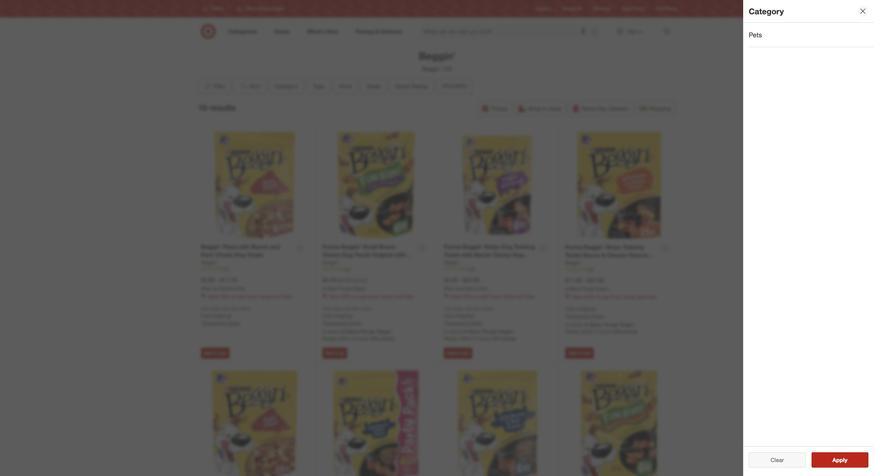 Task type: vqa. For each thing, say whether or not it's contained in the screenshot.
Girls' Holiday Star Leggings - Cat & Jack™ Red's $4.20
no



Task type: locate. For each thing, give the bounding box(es) containing it.
orders for $20.99
[[482, 306, 494, 311]]

1 $3.49 from the left
[[323, 276, 336, 283]]

treats down 227 link on the left of page
[[259, 294, 272, 300]]

strips
[[484, 243, 500, 250], [606, 244, 621, 251]]

only ships with $35 orders free shipping * * exclusions apply. in stock at  baton rouge siegen ready within 2 hours with pickup for $0.58
[[323, 306, 395, 341]]

2 ships from the left
[[332, 306, 342, 311]]

2 add from the left
[[447, 350, 455, 356]]

at
[[323, 286, 326, 291], [565, 286, 569, 291], [584, 322, 588, 327], [341, 329, 345, 334], [463, 329, 467, 334]]

same
[[582, 105, 596, 112]]

save for purina beggin' strips dog training treats with bacon chewy dog treats
[[451, 294, 462, 300]]

3 ships from the left
[[454, 306, 464, 311]]

2 add to cart button from the left
[[444, 348, 473, 359]]

2 purchased from the left
[[456, 286, 476, 291]]

free for purina beggin' small breed chewy dog treats original with bacon - 6oz
[[323, 313, 332, 319]]

bacon left "&"
[[583, 252, 600, 259]]

online
[[234, 286, 245, 291], [477, 286, 488, 291]]

and for purina beggin' small breed chewy dog treats original with bacon - 6oz
[[395, 294, 403, 300]]

only ships with $35 orders free shipping * * exclusions apply. in stock at  baton rouge siegen ready within 2 hours with pickup
[[323, 306, 395, 341], [444, 306, 516, 341]]

purchased for $20.99
[[456, 286, 476, 291]]

purina for purina beggin' strips dog training treats with bacon chewy dog treats
[[444, 243, 461, 250]]

shipping
[[576, 306, 595, 312], [212, 313, 231, 319], [334, 313, 352, 319], [455, 313, 474, 319]]

pets
[[749, 31, 762, 39]]

beggin' left the 6oz
[[323, 259, 339, 265]]

0 horizontal spatial only
[[201, 306, 210, 311]]

online inside $3.69 - $17.79 when purchased online
[[234, 286, 245, 291]]

ships inside only ships with $35 orders free shipping * * exclusions apply.
[[211, 306, 221, 311]]

1 horizontal spatial 2
[[473, 336, 476, 341]]

2 horizontal spatial to
[[578, 350, 582, 356]]

0 horizontal spatial 2
[[352, 336, 355, 341]]

2 horizontal spatial hours
[[599, 328, 611, 334]]

type
[[313, 83, 324, 90]]

pet
[[238, 294, 246, 300], [360, 294, 367, 300], [481, 294, 489, 300], [603, 294, 610, 300]]

in for purina beggin' strips dog training treats with bacon chewy dog treats
[[444, 329, 448, 334]]

ships
[[211, 306, 221, 311], [332, 306, 342, 311], [454, 306, 464, 311]]

original
[[372, 251, 393, 258]]

save down "$3.49 ( $0.58 /ounce ) at baton rouge siegen"
[[329, 294, 340, 300]]

0 horizontal spatial cart
[[218, 350, 227, 356]]

shipping
[[649, 105, 671, 112]]

and for purina beggin' strips training treats bacon & cheese flavors dog treats
[[638, 294, 646, 300]]

category inside dialog
[[749, 6, 784, 16]]

orders inside only ships with $35 orders free shipping * * exclusions apply.
[[239, 306, 251, 311]]

purina inside purina beggin' small breed chewy dog treats original with bacon - 6oz
[[323, 243, 340, 250]]

shop in store button
[[515, 101, 566, 116]]

2 horizontal spatial orders
[[482, 306, 494, 311]]

save
[[208, 294, 219, 300], [329, 294, 340, 300], [451, 294, 462, 300], [572, 294, 583, 300]]

1 horizontal spatial strips
[[606, 244, 621, 251]]

target
[[621, 6, 633, 11]]

0 horizontal spatial add
[[204, 350, 212, 356]]

purchased
[[213, 286, 233, 291], [456, 286, 476, 291]]

- inside $3.69 - $17.79 when purchased online
[[216, 276, 218, 283]]

purina beggin' strips bacon & beef flavor chewy dog treats image
[[444, 370, 551, 476], [444, 370, 551, 476]]

2 when from the left
[[444, 286, 455, 291]]

20% down "$3.49 ( $0.58 /ounce ) at baton rouge siegen"
[[342, 294, 352, 300]]

631 link
[[323, 266, 430, 272]]

beggin' link for beggin' pizza with bacon and pork chewy dog treats
[[201, 259, 218, 266]]

1 horizontal spatial to
[[456, 350, 460, 356]]

save down '$11.69 - $20.99 at baton rouge siegen'
[[572, 294, 583, 300]]

treats up $3.49 - $20.99 when purchased online
[[444, 251, 460, 258]]

exclusions
[[567, 313, 591, 319], [203, 320, 226, 326], [324, 320, 348, 326], [446, 320, 469, 326]]

1 horizontal spatial $20.99
[[587, 277, 604, 284]]

purchased down $17.79 at the bottom of page
[[213, 286, 233, 291]]

0 vertical spatial category
[[749, 6, 784, 16]]

only inside only ships with $35 orders free shipping * * exclusions apply.
[[201, 306, 210, 311]]

when inside $3.49 - $20.99 when purchased online
[[444, 286, 455, 291]]

1 horizontal spatial pickup
[[502, 336, 516, 341]]

rouge inside '$11.69 - $20.99 at baton rouge siegen'
[[582, 286, 595, 291]]

on down '$11.69 - $20.99 at baton rouge siegen'
[[596, 294, 601, 300]]

beggin' inside beggin' pizza with bacon and pork chewy dog treats
[[201, 243, 221, 250]]

clear
[[771, 457, 784, 464]]

1 horizontal spatial in
[[444, 329, 448, 334]]

2 horizontal spatial pickup
[[623, 328, 638, 334]]

20% for pork
[[220, 294, 230, 300]]

food, down "1152" link
[[490, 294, 501, 300]]

beggin' link left the 6oz
[[323, 259, 339, 266]]

pet down $3.69 - $17.79 when purchased online
[[238, 294, 246, 300]]

online down $17.79 at the bottom of page
[[234, 286, 245, 291]]

siegen
[[353, 286, 366, 291], [596, 286, 609, 291], [620, 322, 635, 327], [377, 329, 392, 334], [498, 329, 513, 334]]

purchased down 1152
[[456, 286, 476, 291]]

$20.99 inside '$11.69 - $20.99 at baton rouge siegen'
[[587, 277, 604, 284]]

3 add from the left
[[569, 350, 577, 356]]

1 only from the left
[[201, 306, 210, 311]]

0 horizontal spatial stock
[[328, 329, 340, 334]]

on down $3.69 - $17.79 when purchased online
[[232, 294, 237, 300]]

add to cart for $3.49
[[447, 350, 470, 356]]

rouge
[[340, 286, 352, 291], [582, 286, 595, 291], [604, 322, 618, 327], [361, 329, 375, 334], [483, 329, 497, 334]]

treats
[[259, 294, 272, 300], [381, 294, 393, 300], [502, 294, 515, 300], [624, 294, 636, 300]]

$20.99 down the 328
[[587, 277, 604, 284]]

add for $3.69
[[204, 350, 212, 356]]

0 horizontal spatial within
[[338, 336, 351, 341]]

2 horizontal spatial 2
[[595, 328, 598, 334]]

purina beggin' fun size with bacon & cheese chewy dog treats - 6oz image
[[565, 370, 673, 476], [565, 370, 673, 476]]

1 add from the left
[[204, 350, 212, 356]]

cart
[[218, 350, 227, 356], [461, 350, 470, 356], [583, 350, 591, 356]]

beggin' link up $3.49 - $20.99 when purchased online
[[444, 259, 461, 266]]

0 horizontal spatial orders
[[239, 306, 251, 311]]

0 horizontal spatial hours
[[356, 336, 368, 341]]

1 horizontal spatial add
[[447, 350, 455, 356]]

treats for beggin' pizza with bacon and pork chewy dog treats
[[259, 294, 272, 300]]

0 horizontal spatial $35
[[231, 306, 237, 311]]

food, up free shipping * * exclusions apply. in stock at  baton rouge siegen ready within 2 hours with pickup
[[611, 294, 622, 300]]

2 cart from the left
[[461, 350, 470, 356]]

beggin' pizza chewy bacon & pork flavor dog treats - 25oz image
[[201, 370, 309, 476], [201, 370, 309, 476]]

training up flavors
[[623, 244, 644, 251]]

3 cart from the left
[[583, 350, 591, 356]]

same day delivery button
[[569, 101, 634, 116]]

chewy inside purina beggin' strips dog training treats with bacon chewy dog treats
[[493, 251, 511, 258]]

)
[[366, 277, 367, 283]]

0 horizontal spatial strips
[[484, 243, 500, 250]]

1 when from the left
[[201, 286, 212, 291]]

exclusions apply. button
[[567, 313, 605, 320], [203, 320, 241, 327], [324, 320, 362, 327], [446, 320, 484, 327]]

beggin'
[[419, 50, 455, 62], [422, 65, 441, 72], [201, 243, 221, 250], [341, 243, 361, 250], [463, 243, 483, 250], [584, 244, 604, 251], [201, 259, 218, 265], [323, 259, 339, 265], [444, 259, 461, 265], [565, 260, 582, 265]]

2 for purina beggin' strips dog training treats with bacon chewy dog treats
[[473, 336, 476, 341]]

2 only ships with $35 orders free shipping * * exclusions apply. in stock at  baton rouge siegen ready within 2 hours with pickup from the left
[[444, 306, 516, 341]]

category up pets
[[749, 6, 784, 16]]

shop in store
[[528, 105, 561, 112]]

beggin' up the 6oz
[[341, 243, 361, 250]]

1 orders from the left
[[239, 306, 251, 311]]

1 horizontal spatial ready
[[444, 336, 458, 341]]

beggin' up "&"
[[584, 244, 604, 251]]

0 horizontal spatial online
[[234, 286, 245, 291]]

at inside free shipping * * exclusions apply. in stock at  baton rouge siegen ready within 2 hours with pickup
[[584, 322, 588, 327]]

- inside $3.49 - $20.99 when purchased online
[[459, 276, 461, 283]]

strips up cheese
[[606, 244, 621, 251]]

$35 down $3.49 - $20.99 when purchased online
[[474, 306, 480, 311]]

0 horizontal spatial $3.49
[[323, 276, 336, 283]]

2 horizontal spatial purina
[[565, 244, 583, 251]]

bacon up 1152
[[475, 251, 491, 258]]

ready for purina beggin' small breed chewy dog treats original with bacon - 6oz
[[323, 336, 336, 341]]

beggin' pizza with bacon and pork chewy dog treats image
[[201, 131, 309, 239], [201, 131, 309, 239]]

1 horizontal spatial online
[[477, 286, 488, 291]]

shipping for purina beggin' small breed chewy dog treats original with bacon - 6oz
[[334, 313, 352, 319]]

pet for dog
[[238, 294, 246, 300]]

- inside '$11.69 - $20.99 at baton rouge siegen'
[[584, 277, 586, 284]]

hours inside free shipping * * exclusions apply. in stock at  baton rouge siegen ready within 2 hours with pickup
[[599, 328, 611, 334]]

training up "1152" link
[[514, 243, 535, 250]]

online for $20.99
[[477, 286, 488, 291]]

training inside purina beggin' strips training treats bacon & cheese flavors dog treats
[[623, 244, 644, 251]]

shipping button
[[636, 101, 676, 116]]

0 horizontal spatial pickup
[[380, 336, 395, 341]]

free for purina beggin' strips dog training treats with bacon chewy dog treats
[[444, 313, 454, 319]]

cart for $3.69
[[218, 350, 227, 356]]

chewy up "1152" link
[[493, 251, 511, 258]]

stock for purina beggin' strips dog training treats with bacon chewy dog treats
[[449, 329, 461, 334]]

sort
[[249, 83, 260, 90]]

beggin' link up $11.69
[[565, 259, 582, 266]]

beggin' up $3.49 - $20.99 when purchased online
[[444, 259, 461, 265]]

20% down $3.69 - $17.79 when purchased online
[[220, 294, 230, 300]]

3 orders from the left
[[482, 306, 494, 311]]

0 horizontal spatial ready
[[323, 336, 336, 341]]

treats inside beggin' pizza with bacon and pork chewy dog treats
[[247, 251, 263, 258]]

beggin' link for purina beggin' small breed chewy dog treats original with bacon - 6oz
[[323, 259, 339, 266]]

pizza
[[223, 243, 237, 250]]

$3.49 for (
[[323, 276, 336, 283]]

results
[[210, 103, 236, 113]]

only ships with $35 orders free shipping * * exclusions apply.
[[201, 306, 251, 326]]

0 horizontal spatial add to cart button
[[201, 348, 230, 359]]

cart for $11.69
[[583, 350, 591, 356]]

only down $3.49 - $20.99 when purchased online
[[444, 306, 453, 311]]

beggin' up "pork"
[[201, 243, 221, 250]]

category
[[749, 6, 784, 16], [275, 83, 298, 90]]

only down $3.69
[[201, 306, 210, 311]]

2 $35 from the left
[[352, 306, 359, 311]]

0 horizontal spatial $20.99
[[463, 276, 480, 283]]

$20.99
[[463, 276, 480, 283], [587, 277, 604, 284]]

beggin' link down "pork"
[[201, 259, 218, 266]]

pet down $3.49 - $20.99 when purchased online
[[481, 294, 489, 300]]

20% down $3.49 - $20.99 when purchased online
[[463, 294, 473, 300]]

siegen inside free shipping * * exclusions apply. in stock at  baton rouge siegen ready within 2 hours with pickup
[[620, 322, 635, 327]]

$20.99 inside $3.49 - $20.99 when purchased online
[[463, 276, 480, 283]]

1 horizontal spatial $35
[[352, 306, 359, 311]]

food,
[[247, 294, 258, 300], [368, 294, 379, 300], [490, 294, 501, 300], [611, 294, 622, 300]]

purina for purina beggin' strips training treats bacon & cheese flavors dog treats
[[565, 244, 583, 251]]

save 20% on pet food, treats and litter down )
[[329, 294, 414, 300]]

chewy down pizza
[[215, 251, 233, 258]]

1 horizontal spatial purchased
[[456, 286, 476, 291]]

strips inside purina beggin' strips dog training treats with bacon chewy dog treats
[[484, 243, 500, 250]]

purina beggin' small breed chewy dog treats original with bacon - 6oz image
[[323, 131, 430, 239], [323, 131, 430, 239]]

1 horizontal spatial only
[[323, 306, 331, 311]]

2 to from the left
[[456, 350, 460, 356]]

What can we help you find? suggestions appear below search field
[[419, 24, 593, 39]]

bacon inside purina beggin' strips training treats bacon & cheese flavors dog treats
[[583, 252, 600, 259]]

save down $3.69 - $17.79 when purchased online
[[208, 294, 219, 300]]

1 $35 from the left
[[231, 306, 237, 311]]

free inside free shipping * * exclusions apply. in stock at  baton rouge siegen ready within 2 hours with pickup
[[565, 306, 575, 312]]

breed
[[379, 243, 395, 250]]

training inside purina beggin' strips dog training treats with bacon chewy dog treats
[[514, 243, 535, 250]]

beggin' bacon, pork and beef chewy dog treats - 40oz image
[[323, 370, 430, 476], [323, 370, 430, 476]]

pets button
[[749, 23, 874, 47]]

purina beggin' strips dog training treats with bacon chewy dog treats
[[444, 243, 535, 266]]

purchased inside $3.49 - $20.99 when purchased online
[[456, 286, 476, 291]]

save 20% on pet food, treats and litter down $17.79 at the bottom of page
[[208, 294, 292, 300]]

exclusions for purina beggin' strips dog training treats with bacon chewy dog treats
[[446, 320, 469, 326]]

shipping down $3.69 - $17.79 when purchased online
[[212, 313, 231, 319]]

online inside $3.49 - $20.99 when purchased online
[[477, 286, 488, 291]]

and
[[270, 243, 280, 250], [273, 294, 281, 300], [395, 294, 403, 300], [516, 294, 524, 300], [638, 294, 646, 300]]

weekly ad
[[563, 6, 582, 11]]

ships down "$3.49 ( $0.58 /ounce ) at baton rouge siegen"
[[332, 306, 342, 311]]

treats down small
[[355, 251, 371, 258]]

2 horizontal spatial cart
[[583, 350, 591, 356]]

1 horizontal spatial add to cart button
[[444, 348, 473, 359]]

deals button
[[361, 78, 386, 94]]

search
[[588, 28, 605, 35]]

ships down $3.49 - $20.99 when purchased online
[[454, 306, 464, 311]]

2 horizontal spatial only
[[444, 306, 453, 311]]

treats down 631 'link'
[[381, 294, 393, 300]]

save 20% on pet food, treats and litter down "1152" link
[[451, 294, 535, 300]]

with inside only ships with $35 orders free shipping * * exclusions apply.
[[222, 306, 230, 311]]

bacon left 631
[[323, 259, 339, 266]]

apply. inside free shipping * * exclusions apply. in stock at  baton rouge siegen ready within 2 hours with pickup
[[592, 313, 605, 319]]

$3.49 inside "$3.49 ( $0.58 /ounce ) at baton rouge siegen"
[[323, 276, 336, 283]]

food, down 227 link on the left of page
[[247, 294, 258, 300]]

beggin' up 1152
[[463, 243, 483, 250]]

2 orders from the left
[[360, 306, 372, 311]]

pet down '$11.69 - $20.99 at baton rouge siegen'
[[603, 294, 610, 300]]

pet for original
[[360, 294, 367, 300]]

1 horizontal spatial ships
[[332, 306, 342, 311]]

shipping inside only ships with $35 orders free shipping * * exclusions apply.
[[212, 313, 231, 319]]

food, for bacon
[[490, 294, 501, 300]]

beggin' left (10) at the top right of page
[[422, 65, 441, 72]]

0 horizontal spatial when
[[201, 286, 212, 291]]

2 horizontal spatial ships
[[454, 306, 464, 311]]

only for $20.99
[[444, 306, 453, 311]]

0 horizontal spatial purchased
[[213, 286, 233, 291]]

orders down $3.69 - $17.79 when purchased online
[[239, 306, 251, 311]]

20% down '$11.69 - $20.99 at baton rouge siegen'
[[584, 294, 595, 300]]

orders for $17.79
[[239, 306, 251, 311]]

category right sort
[[275, 83, 298, 90]]

exclusions inside only ships with $35 orders free shipping * * exclusions apply.
[[203, 320, 226, 326]]

ships down $3.69 - $17.79 when purchased online
[[211, 306, 221, 311]]

2 chewy from the left
[[323, 251, 341, 258]]

pet for bacon
[[481, 294, 489, 300]]

add to cart
[[204, 350, 227, 356], [447, 350, 470, 356], [569, 350, 591, 356]]

dog
[[502, 243, 513, 250], [235, 251, 246, 258], [342, 251, 353, 258], [513, 251, 524, 258], [565, 260, 576, 266]]

only down "$3.49 ( $0.58 /ounce ) at baton rouge siegen"
[[323, 306, 331, 311]]

1 horizontal spatial training
[[623, 244, 644, 251]]

1 horizontal spatial hours
[[478, 336, 490, 341]]

2 horizontal spatial chewy
[[493, 251, 511, 258]]

target circle link
[[621, 6, 645, 12]]

3 to from the left
[[578, 350, 582, 356]]

1 horizontal spatial within
[[459, 336, 472, 341]]

1 vertical spatial category
[[275, 83, 298, 90]]

price button
[[333, 78, 358, 94]]

1 horizontal spatial cart
[[461, 350, 470, 356]]

purchased inside $3.69 - $17.79 when purchased online
[[213, 286, 233, 291]]

2 horizontal spatial $35
[[474, 306, 480, 311]]

food, for cheese
[[611, 294, 622, 300]]

within for purina beggin' small breed chewy dog treats original with bacon - 6oz
[[338, 336, 351, 341]]

in inside free shipping * * exclusions apply. in stock at  baton rouge siegen ready within 2 hours with pickup
[[565, 322, 569, 327]]

20% for treats
[[463, 294, 473, 300]]

1 cart from the left
[[218, 350, 227, 356]]

with inside purina beggin' strips dog training treats with bacon chewy dog treats
[[462, 251, 473, 258]]

2 horizontal spatial add
[[569, 350, 577, 356]]

0 horizontal spatial training
[[514, 243, 535, 250]]

3 chewy from the left
[[493, 251, 511, 258]]

2 horizontal spatial ready
[[565, 328, 579, 334]]

treats inside purina beggin' small breed chewy dog treats original with bacon - 6oz
[[355, 251, 371, 258]]

purina beggin' strips training treats bacon & cheese flavors dog treats image
[[565, 131, 673, 239], [565, 131, 673, 239]]

within inside free shipping * * exclusions apply. in stock at  baton rouge siegen ready within 2 hours with pickup
[[581, 328, 594, 334]]

0 horizontal spatial ships
[[211, 306, 221, 311]]

2 horizontal spatial add to cart button
[[565, 348, 594, 359]]

3 only from the left
[[444, 306, 453, 311]]

1 horizontal spatial $3.49
[[444, 276, 458, 283]]

add to cart button for $11.69
[[565, 348, 594, 359]]

to
[[213, 350, 217, 356], [456, 350, 460, 356], [578, 350, 582, 356]]

1 horizontal spatial category
[[749, 6, 784, 16]]

save 20% on pet food, treats and litter up free shipping * * exclusions apply. in stock at  baton rouge siegen ready within 2 hours with pickup
[[572, 294, 657, 300]]

-
[[341, 259, 343, 266], [216, 276, 218, 283], [459, 276, 461, 283], [584, 277, 586, 284]]

exclusions for beggin' pizza with bacon and pork chewy dog treats
[[203, 320, 226, 326]]

stock for purina beggin' small breed chewy dog treats original with bacon - 6oz
[[328, 329, 340, 334]]

purina beggin' strips dog training treats with bacon chewy dog treats image
[[444, 131, 551, 239], [444, 131, 551, 239]]

online down "1152" link
[[477, 286, 488, 291]]

$35 for $20.99
[[474, 306, 480, 311]]

treats up 227 link on the left of page
[[247, 251, 263, 258]]

exclusions inside free shipping * * exclusions apply. in stock at  baton rouge siegen ready within 2 hours with pickup
[[567, 313, 591, 319]]

stock
[[571, 322, 583, 327], [328, 329, 340, 334], [449, 329, 461, 334]]

$3.49 for -
[[444, 276, 458, 283]]

purina
[[323, 243, 340, 250], [444, 243, 461, 250], [565, 244, 583, 251]]

0 horizontal spatial to
[[213, 350, 217, 356]]

shipping for beggin' pizza with bacon and pork chewy dog treats
[[212, 313, 231, 319]]

shipping down '$11.69 - $20.99 at baton rouge siegen'
[[576, 306, 595, 312]]

pet down )
[[360, 294, 367, 300]]

target circle
[[621, 6, 645, 11]]

beggin' up $11.69
[[565, 260, 582, 265]]

beggin' up (10) at the top right of page
[[419, 50, 455, 62]]

0 horizontal spatial chewy
[[215, 251, 233, 258]]

beggin' inside purina beggin' strips training treats bacon & cheese flavors dog treats
[[584, 244, 604, 251]]

filter
[[213, 83, 226, 90]]

apply. inside only ships with $35 orders free shipping * * exclusions apply.
[[227, 320, 241, 326]]

1 purchased from the left
[[213, 286, 233, 291]]

to for $3.69
[[213, 350, 217, 356]]

0 horizontal spatial only ships with $35 orders free shipping * * exclusions apply. in stock at  baton rouge siegen ready within 2 hours with pickup
[[323, 306, 395, 341]]

on
[[232, 294, 237, 300], [353, 294, 359, 300], [474, 294, 480, 300], [596, 294, 601, 300]]

2 horizontal spatial in
[[565, 322, 569, 327]]

baton inside "$3.49 ( $0.58 /ounce ) at baton rouge siegen"
[[327, 286, 338, 291]]

1 chewy from the left
[[215, 251, 233, 258]]

1 ships from the left
[[211, 306, 221, 311]]

1 horizontal spatial only ships with $35 orders free shipping * * exclusions apply. in stock at  baton rouge siegen ready within 2 hours with pickup
[[444, 306, 516, 341]]

0 horizontal spatial category
[[275, 83, 298, 90]]

purina beggin' small breed chewy dog treats original with bacon - 6oz
[[323, 243, 406, 266]]

treats up '$11.69 - $20.99 at baton rouge siegen'
[[578, 260, 594, 266]]

chewy inside beggin' pizza with bacon and pork chewy dog treats
[[215, 251, 233, 258]]

purina inside purina beggin' strips training treats bacon & cheese flavors dog treats
[[565, 244, 583, 251]]

apply. for purina beggin' strips dog training treats with bacon chewy dog treats
[[470, 320, 484, 326]]

purina inside purina beggin' strips dog training treats with bacon chewy dog treats
[[444, 243, 461, 250]]

shipping down "$3.49 ( $0.58 /ounce ) at baton rouge siegen"
[[334, 313, 352, 319]]

$20.99 down 1152
[[463, 276, 480, 283]]

redcard link
[[594, 6, 610, 12]]

cart for $3.49
[[461, 350, 470, 356]]

0 horizontal spatial in
[[323, 329, 326, 334]]

save down $3.49 - $20.99 when purchased online
[[451, 294, 462, 300]]

ready for purina beggin' strips dog training treats with bacon chewy dog treats
[[444, 336, 458, 341]]

when inside $3.69 - $17.79 when purchased online
[[201, 286, 212, 291]]

flavors
[[629, 252, 648, 259]]

2 add to cart from the left
[[447, 350, 470, 356]]

- for purina beggin' strips dog training treats with bacon chewy dog treats
[[459, 276, 461, 283]]

beggin' inside purina beggin' small breed chewy dog treats original with bacon - 6oz
[[341, 243, 361, 250]]

food, for original
[[368, 294, 379, 300]]

$35 for $17.79
[[231, 306, 237, 311]]

1 horizontal spatial purina
[[444, 243, 461, 250]]

orders down )
[[360, 306, 372, 311]]

3 $35 from the left
[[474, 306, 480, 311]]

2 horizontal spatial within
[[581, 328, 594, 334]]

guest
[[395, 83, 410, 90]]

save for purina beggin' strips training treats bacon & cheese flavors dog treats
[[572, 294, 583, 300]]

on for treats
[[353, 294, 359, 300]]

beggin' link for purina beggin' strips training treats bacon & cheese flavors dog treats
[[565, 259, 582, 266]]

3 add to cart button from the left
[[565, 348, 594, 359]]

category button
[[269, 78, 304, 94]]

beggin' link for purina beggin' strips dog training treats with bacon chewy dog treats
[[444, 259, 461, 266]]

1 add to cart from the left
[[204, 350, 227, 356]]

1 horizontal spatial add to cart
[[447, 350, 470, 356]]

1 horizontal spatial stock
[[449, 329, 461, 334]]

$3.49 inside $3.49 - $20.99 when purchased online
[[444, 276, 458, 283]]

bacon up 227 link on the left of page
[[251, 243, 268, 250]]

1 online from the left
[[234, 286, 245, 291]]

1152
[[466, 266, 475, 271]]

1 horizontal spatial orders
[[360, 306, 372, 311]]

2 online from the left
[[477, 286, 488, 291]]

2 $3.49 from the left
[[444, 276, 458, 283]]

$35 down "$3.49 ( $0.58 /ounce ) at baton rouge siegen"
[[352, 306, 359, 311]]

1 add to cart button from the left
[[201, 348, 230, 359]]

free inside only ships with $35 orders free shipping * * exclusions apply.
[[201, 313, 211, 319]]

2 only from the left
[[323, 306, 331, 311]]

0 horizontal spatial purina
[[323, 243, 340, 250]]

and inside beggin' pizza with bacon and pork chewy dog treats
[[270, 243, 280, 250]]

0 horizontal spatial add to cart
[[204, 350, 227, 356]]

1 only ships with $35 orders free shipping * * exclusions apply. in stock at  baton rouge siegen ready within 2 hours with pickup from the left
[[323, 306, 395, 341]]

registry
[[536, 6, 551, 11]]

on down the /ounce
[[353, 294, 359, 300]]

only for $17.79
[[201, 306, 210, 311]]

treats
[[247, 251, 263, 258], [355, 251, 371, 258], [444, 251, 460, 258], [565, 252, 582, 259], [444, 259, 460, 266], [578, 260, 594, 266]]

dog inside purina beggin' small breed chewy dog treats original with bacon - 6oz
[[342, 251, 353, 258]]

2 horizontal spatial add to cart
[[569, 350, 591, 356]]

strips up "1152" link
[[484, 243, 500, 250]]

3 add to cart from the left
[[569, 350, 591, 356]]

treats down 328 link
[[624, 294, 636, 300]]

on down $3.49 - $20.99 when purchased online
[[474, 294, 480, 300]]

1 horizontal spatial chewy
[[323, 251, 341, 258]]

apply. for purina beggin' small breed chewy dog treats original with bacon - 6oz
[[349, 320, 362, 326]]

1 horizontal spatial when
[[444, 286, 455, 291]]

dog inside beggin' pizza with bacon and pork chewy dog treats
[[235, 251, 246, 258]]

1 to from the left
[[213, 350, 217, 356]]

treats down "1152" link
[[502, 294, 515, 300]]

2 horizontal spatial stock
[[571, 322, 583, 327]]

save 20% on pet food, treats and litter for original
[[329, 294, 414, 300]]

$35 inside only ships with $35 orders free shipping * * exclusions apply.
[[231, 306, 237, 311]]

food, down 631 'link'
[[368, 294, 379, 300]]

$35 down $3.69 - $17.79 when purchased online
[[231, 306, 237, 311]]

strips for bacon
[[484, 243, 500, 250]]

chewy up (
[[323, 251, 341, 258]]

with inside purina beggin' small breed chewy dog treats original with bacon - 6oz
[[395, 251, 406, 258]]

strips inside purina beggin' strips training treats bacon & cheese flavors dog treats
[[606, 244, 621, 251]]

shipping down $3.49 - $20.99 when purchased online
[[455, 313, 474, 319]]

orders down $3.49 - $20.99 when purchased online
[[482, 306, 494, 311]]

litter for purina beggin' strips dog training treats with bacon chewy dog treats
[[526, 294, 535, 300]]

purchased for $17.79
[[213, 286, 233, 291]]

delivery
[[609, 105, 629, 112]]

pickup inside free shipping * * exclusions apply. in stock at  baton rouge siegen ready within 2 hours with pickup
[[623, 328, 638, 334]]

$35 for $0.58
[[352, 306, 359, 311]]



Task type: describe. For each thing, give the bounding box(es) containing it.
&
[[602, 252, 606, 259]]

(10)
[[443, 65, 452, 72]]

treats left 1152
[[444, 259, 460, 266]]

pickup for purina beggin' strips dog training treats with bacon chewy dog treats
[[502, 336, 516, 341]]

only for $0.58
[[323, 306, 331, 311]]

circle
[[634, 6, 645, 11]]

ships for $0.58
[[332, 306, 342, 311]]

weekly ad link
[[563, 6, 582, 12]]

siegen inside '$11.69 - $20.99 at baton rouge siegen'
[[596, 286, 609, 291]]

purina beggin' small breed chewy dog treats original with bacon - 6oz link
[[323, 243, 414, 266]]

328
[[587, 266, 594, 272]]

- inside purina beggin' small breed chewy dog treats original with bacon - 6oz
[[341, 259, 343, 266]]

online for $17.79
[[234, 286, 245, 291]]

it
[[335, 350, 338, 356]]

on for chewy
[[232, 294, 237, 300]]

orders for $0.58
[[360, 306, 372, 311]]

filter button
[[198, 78, 231, 94]]

treats for purina beggin' strips training treats bacon & cheese flavors dog treats
[[624, 294, 636, 300]]

treats for purina beggin' strips dog training treats with bacon chewy dog treats
[[502, 294, 515, 300]]

food, for dog
[[247, 294, 258, 300]]

/ounce
[[351, 277, 366, 283]]

when for $3.69
[[201, 286, 212, 291]]

in
[[543, 105, 547, 112]]

category dialog
[[743, 0, 874, 476]]

328 link
[[565, 266, 673, 272]]

guest rating button
[[389, 78, 434, 94]]

bacon inside purina beggin' strips dog training treats with bacon chewy dog treats
[[475, 251, 491, 258]]

beggin' pizza with bacon and pork chewy dog treats link
[[201, 243, 292, 259]]

pickup for purina beggin' small breed chewy dog treats original with bacon - 6oz
[[380, 336, 395, 341]]

only ships with $35 orders free shipping * * exclusions apply. in stock at  baton rouge siegen ready within 2 hours with pickup for $20.99
[[444, 306, 516, 341]]

registry link
[[536, 6, 551, 12]]

pickup
[[491, 105, 508, 112]]

dog inside purina beggin' strips training treats bacon & cheese flavors dog treats
[[565, 260, 576, 266]]

20% for dog
[[342, 294, 352, 300]]

and for purina beggin' strips dog training treats with bacon chewy dog treats
[[516, 294, 524, 300]]

631
[[344, 266, 351, 271]]

10
[[198, 103, 207, 113]]

227
[[223, 266, 230, 271]]

ready inside free shipping * * exclusions apply. in stock at  baton rouge siegen ready within 2 hours with pickup
[[565, 328, 579, 334]]

pork
[[201, 251, 213, 258]]

small
[[363, 243, 378, 250]]

on for with
[[474, 294, 480, 300]]

up
[[339, 350, 344, 356]]

1152 link
[[444, 266, 551, 272]]

purina beggin' strips training treats bacon & cheese flavors dog treats
[[565, 244, 648, 266]]

free for beggin' pizza with bacon and pork chewy dog treats
[[201, 313, 211, 319]]

beggin' inside purina beggin' strips dog training treats with bacon chewy dog treats
[[463, 243, 483, 250]]

sort button
[[234, 78, 266, 94]]

find stores
[[656, 6, 677, 11]]

$3.49 ( $0.58 /ounce ) at baton rouge siegen
[[323, 276, 367, 291]]

rouge inside free shipping * * exclusions apply. in stock at  baton rouge siegen ready within 2 hours with pickup
[[604, 322, 618, 327]]

at inside '$11.69 - $20.99 at baton rouge siegen'
[[565, 286, 569, 291]]

add for $11.69
[[569, 350, 577, 356]]

litter for purina beggin' strips training treats bacon & cheese flavors dog treats
[[647, 294, 657, 300]]

weekly
[[563, 6, 576, 11]]

clear button
[[749, 452, 806, 468]]

on for &
[[596, 294, 601, 300]]

search button
[[588, 24, 605, 40]]

save 20% on pet food, treats and litter for bacon
[[451, 294, 535, 300]]

- for purina beggin' strips training treats bacon & cheese flavors dog treats
[[584, 277, 586, 284]]

(
[[337, 277, 339, 283]]

price
[[339, 83, 352, 90]]

save for beggin' pizza with bacon and pork chewy dog treats
[[208, 294, 219, 300]]

pick
[[326, 350, 334, 356]]

siegen inside "$3.49 ( $0.58 /ounce ) at baton rouge siegen"
[[353, 286, 366, 291]]

shipping for purina beggin' strips dog training treats with bacon chewy dog treats
[[455, 313, 474, 319]]

10 results
[[198, 103, 236, 113]]

add to cart for $3.69
[[204, 350, 227, 356]]

2 inside free shipping * * exclusions apply. in stock at  baton rouge siegen ready within 2 hours with pickup
[[595, 328, 598, 334]]

$3.69 - $17.79 when purchased online
[[201, 276, 245, 291]]

227 link
[[201, 266, 309, 272]]

apply. for beggin' pizza with bacon and pork chewy dog treats
[[227, 320, 241, 326]]

beggin' down "pork"
[[201, 259, 218, 265]]

hours for purina beggin' strips dog training treats with bacon chewy dog treats
[[478, 336, 490, 341]]

2 for purina beggin' small breed chewy dog treats original with bacon - 6oz
[[352, 336, 355, 341]]

save 20% on pet food, treats and litter for cheese
[[572, 294, 657, 300]]

treats up $11.69
[[565, 252, 582, 259]]

save 20% on pet food, treats and litter for dog
[[208, 294, 292, 300]]

with inside beggin' pizza with bacon and pork chewy dog treats
[[238, 243, 250, 250]]

add for $3.49
[[447, 350, 455, 356]]

pick it up button
[[323, 348, 347, 359]]

$20.99 for $11.69 - $20.99
[[587, 277, 604, 284]]

day
[[598, 105, 607, 112]]

exclusions for purina beggin' small breed chewy dog treats original with bacon - 6oz
[[324, 320, 348, 326]]

strips for cheese
[[606, 244, 621, 251]]

litter for purina beggin' small breed chewy dog treats original with bacon - 6oz
[[404, 294, 414, 300]]

fpo/apo
[[442, 83, 467, 90]]

find
[[656, 6, 664, 11]]

$0.58
[[339, 277, 351, 283]]

same day delivery
[[582, 105, 629, 112]]

when for $3.49
[[444, 286, 455, 291]]

litter for beggin' pizza with bacon and pork chewy dog treats
[[283, 294, 292, 300]]

shop
[[528, 105, 541, 112]]

at inside "$3.49 ( $0.58 /ounce ) at baton rouge siegen"
[[323, 286, 326, 291]]

within for purina beggin' strips dog training treats with bacon chewy dog treats
[[459, 336, 472, 341]]

cheese
[[607, 252, 627, 259]]

type button
[[307, 78, 330, 94]]

stores
[[665, 6, 677, 11]]

purina for purina beggin' small breed chewy dog treats original with bacon - 6oz
[[323, 243, 340, 250]]

chewy inside purina beggin' small breed chewy dog treats original with bacon - 6oz
[[323, 251, 341, 258]]

apply
[[833, 457, 848, 464]]

with inside free shipping * * exclusions apply. in stock at  baton rouge siegen ready within 2 hours with pickup
[[613, 328, 622, 334]]

$20.99 for $3.49 - $20.99
[[463, 276, 480, 283]]

add to cart button for $3.49
[[444, 348, 473, 359]]

hours for purina beggin' small breed chewy dog treats original with bacon - 6oz
[[356, 336, 368, 341]]

find stores link
[[656, 6, 677, 12]]

ad
[[577, 6, 582, 11]]

baton inside '$11.69 - $20.99 at baton rouge siegen'
[[570, 286, 581, 291]]

guest rating
[[395, 83, 428, 90]]

$17.79
[[220, 276, 237, 283]]

rouge inside "$3.49 ( $0.58 /ounce ) at baton rouge siegen"
[[340, 286, 352, 291]]

category inside button
[[275, 83, 298, 90]]

to for $3.49
[[456, 350, 460, 356]]

baton inside free shipping * * exclusions apply. in stock at  baton rouge siegen ready within 2 hours with pickup
[[590, 322, 603, 327]]

purina beggin' strips training treats bacon & cheese flavors dog treats link
[[565, 243, 657, 266]]

pickup button
[[478, 101, 512, 116]]

bacon inside beggin' pizza with bacon and pork chewy dog treats
[[251, 243, 268, 250]]

to for $11.69
[[578, 350, 582, 356]]

bacon inside purina beggin' small breed chewy dog treats original with bacon - 6oz
[[323, 259, 339, 266]]

in for purina beggin' small breed chewy dog treats original with bacon - 6oz
[[323, 329, 326, 334]]

pet for cheese
[[603, 294, 610, 300]]

save for purina beggin' small breed chewy dog treats original with bacon - 6oz
[[329, 294, 340, 300]]

purina beggin' strips dog training treats with bacon chewy dog treats link
[[444, 243, 535, 266]]

20% for bacon
[[584, 294, 595, 300]]

redcard
[[594, 6, 610, 11]]

stock inside free shipping * * exclusions apply. in stock at  baton rouge siegen ready within 2 hours with pickup
[[571, 322, 583, 327]]

shipping inside free shipping * * exclusions apply. in stock at  baton rouge siegen ready within 2 hours with pickup
[[576, 306, 595, 312]]

beggin' pizza with bacon and pork chewy dog treats
[[201, 243, 280, 258]]

fpo/apo button
[[437, 78, 473, 94]]

beggin' inside beggin' beggin' (10)
[[422, 65, 441, 72]]

pick it up
[[326, 350, 344, 356]]

rating
[[412, 83, 428, 90]]

beggin' beggin' (10)
[[419, 50, 455, 72]]

store
[[549, 105, 561, 112]]

$3.49 - $20.99 when purchased online
[[444, 276, 488, 291]]

and for beggin' pizza with bacon and pork chewy dog treats
[[273, 294, 281, 300]]

add to cart for $11.69
[[569, 350, 591, 356]]

$11.69 - $20.99 at baton rouge siegen
[[565, 277, 609, 291]]

ships for $20.99
[[454, 306, 464, 311]]

free shipping * * exclusions apply. in stock at  baton rouge siegen ready within 2 hours with pickup
[[565, 306, 638, 334]]

add to cart button for $3.69
[[201, 348, 230, 359]]

deals
[[366, 83, 380, 90]]

6oz
[[345, 259, 354, 266]]

$3.69
[[201, 276, 215, 283]]

- for beggin' pizza with bacon and pork chewy dog treats
[[216, 276, 218, 283]]

apply button
[[812, 452, 869, 468]]

$11.69
[[565, 277, 582, 284]]



